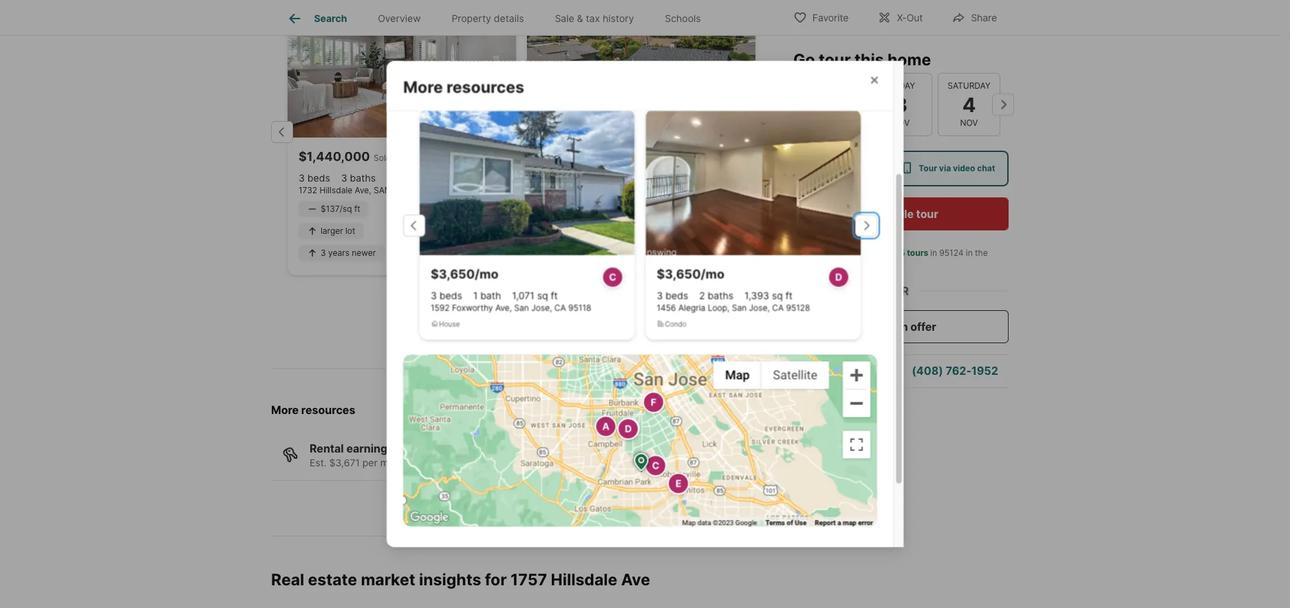 Task type: locate. For each thing, give the bounding box(es) containing it.
1 horizontal spatial on
[[553, 312, 566, 325]]

previous image
[[271, 121, 293, 143]]

1 horizontal spatial in
[[930, 248, 937, 258]]

last
[[825, 260, 839, 270]]

tab list
[[271, 0, 727, 35]]

in left person at right top
[[841, 163, 848, 173]]

2 down $116/sq
[[560, 249, 565, 259]]

3 beds for 1,302 sq ft
[[538, 173, 570, 184]]

map inside map popup button
[[725, 368, 749, 383]]

0 vertical spatial hillsdale
[[320, 186, 352, 196]]

0 vertical spatial next image
[[992, 93, 1014, 116]]

0 horizontal spatial price
[[393, 154, 413, 163]]

3332 gavota ave, san jose, ca 95124
[[538, 186, 693, 196]]

on left 95118
[[553, 312, 566, 325]]

sq for 1,602
[[414, 173, 425, 184]]

1 horizontal spatial lot
[[585, 227, 595, 237]]

rental up est.
[[310, 442, 344, 456]]

est.
[[310, 458, 327, 469]]

tour right schedule
[[916, 207, 938, 221]]

tour left person at right top
[[821, 163, 839, 173]]

baths for $1,440,000
[[350, 173, 376, 184]]

ft for 1,602 sq ft
[[427, 173, 434, 184]]

on inside button
[[553, 312, 566, 325]]

a
[[830, 364, 837, 378], [837, 518, 841, 527]]

1 horizontal spatial more resources
[[403, 77, 524, 97]]

price up "1,302" on the top of the page
[[632, 154, 652, 163]]

(408) 762-1952 link
[[912, 364, 998, 378]]

tour inside button
[[916, 207, 938, 221]]

1 horizontal spatial larger lot
[[560, 227, 595, 237]]

0 horizontal spatial resources
[[301, 404, 355, 417]]

ask
[[807, 364, 828, 378]]

sq right 1,393
[[772, 289, 783, 301]]

1 horizontal spatial ave,
[[495, 303, 512, 313]]

hillsdale up $137/sq
[[320, 186, 352, 196]]

nov inside friday 3 nov
[[892, 118, 910, 128]]

1 vertical spatial on
[[445, 458, 457, 469]]

sold up "1,302" on the top of the page
[[613, 154, 630, 163]]

3 beds up 3332
[[538, 173, 570, 184]]

baths up 1732 hillsdale ave, san jose, ca 95124
[[350, 173, 376, 184]]

2 horizontal spatial ave,
[[591, 186, 608, 196]]

price up 1,602
[[393, 154, 413, 163]]

0 horizontal spatial san
[[374, 186, 391, 196]]

3 nov from the left
[[960, 118, 978, 128]]

1,602
[[387, 173, 411, 184]]

years down $116/sq ft
[[567, 249, 589, 259]]

sold inside $1,500,000 sold price
[[613, 154, 630, 163]]

tour for tour via video chat
[[919, 163, 937, 173]]

price inside $1,440,000 sold price
[[393, 154, 413, 163]]

1,302
[[626, 173, 650, 184]]

price inside $1,500,000 sold price
[[632, 154, 652, 163]]

0 vertical spatial 2 baths
[[581, 173, 615, 184]]

real estate market insights for 1757 hillsdale ave
[[271, 570, 650, 589]]

0 vertical spatial more
[[403, 77, 443, 97]]

2 horizontal spatial nov
[[960, 118, 978, 128]]

0 horizontal spatial sold
[[374, 154, 391, 163]]

lot up 2 years newer
[[585, 227, 595, 237]]

in
[[841, 163, 848, 173], [930, 248, 937, 258], [966, 248, 973, 258]]

next image for top previous icon
[[992, 93, 1014, 116]]

sale
[[555, 13, 574, 24]]

newer down $116/sq ft
[[591, 249, 615, 259]]

report a map error link
[[815, 518, 873, 527]]

1 vertical spatial a
[[837, 518, 841, 527]]

in left the
[[966, 248, 973, 258]]

0 vertical spatial a
[[830, 364, 837, 378]]

larger
[[321, 227, 343, 237], [560, 227, 583, 237]]

lot
[[345, 227, 355, 237], [585, 227, 595, 237]]

1,602 sq ft
[[387, 173, 434, 184]]

rental inside rental earnings est. $3,671 per month, based on comparable rentals
[[310, 442, 344, 456]]

0 vertical spatial rental
[[426, 76, 459, 89]]

3 beds up 1592
[[430, 289, 462, 301]]

next image up agents
[[855, 215, 877, 237]]

1 horizontal spatial years
[[567, 249, 589, 259]]

d right a
[[624, 423, 631, 435]]

ca for 1,393 sq ft
[[772, 303, 783, 313]]

$3,650 up 1456
[[656, 266, 701, 281]]

san right 'loop,'
[[732, 303, 746, 313]]

3 up 1732
[[299, 173, 305, 184]]

0 horizontal spatial more resources
[[271, 404, 355, 417]]

jose,
[[393, 186, 416, 196], [629, 186, 653, 196]]

1 larger from the left
[[321, 227, 343, 237]]

/mo up 1 bath
[[474, 266, 498, 281]]

comparable inside more resources dialog
[[449, 54, 521, 69]]

beds for 1,602 sq ft
[[307, 173, 330, 184]]

previous image
[[788, 93, 810, 116], [403, 215, 425, 237]]

baths inside more resources dialog
[[707, 289, 733, 301]]

/mo up 'loop,'
[[701, 266, 724, 281]]

0 vertical spatial resources
[[446, 77, 524, 97]]

google image
[[406, 509, 452, 527]]

0 horizontal spatial $3,650
[[430, 266, 474, 281]]

$3,650 for 2 baths
[[656, 266, 701, 281]]

resources down nearby comparable rentals
[[446, 77, 524, 97]]

2 baths up 3332 gavota ave, san jose, ca 95124
[[581, 173, 615, 184]]

a right 'report'
[[837, 518, 841, 527]]

nov up tour in person option
[[824, 118, 842, 128]]

1 horizontal spatial map
[[843, 518, 856, 527]]

0 horizontal spatial 2 baths
[[581, 173, 615, 184]]

1 horizontal spatial d
[[835, 271, 842, 283]]

map button
[[713, 362, 761, 389]]

1 price from the left
[[393, 154, 413, 163]]

ave,
[[355, 186, 371, 196], [591, 186, 608, 196], [495, 303, 512, 313]]

0 horizontal spatial d
[[624, 423, 631, 435]]

2 price from the left
[[632, 154, 652, 163]]

1 horizontal spatial newer
[[591, 249, 615, 259]]

1 vertical spatial more
[[271, 404, 299, 417]]

error
[[858, 518, 873, 527]]

nov down friday
[[892, 118, 910, 128]]

menu bar
[[713, 362, 829, 389]]

1 vertical spatial tour
[[916, 207, 938, 221]]

2 san from the left
[[610, 186, 627, 196]]

1 horizontal spatial jose,
[[629, 186, 653, 196]]

0 vertical spatial map
[[725, 368, 749, 383]]

0 horizontal spatial baths
[[350, 173, 376, 184]]

1 horizontal spatial 95124
[[669, 186, 693, 196]]

30
[[841, 260, 852, 270]]

ft for 1,071 sq ft
[[550, 289, 557, 301]]

1 vertical spatial rental
[[310, 442, 344, 456]]

next image
[[992, 93, 1014, 116], [855, 215, 877, 237]]

ft right "1,302" on the top of the page
[[667, 173, 674, 184]]

lot up 3 years newer
[[345, 227, 355, 237]]

redfin agents led 75 tours in 95124
[[825, 248, 964, 258]]

tour for tour in person
[[821, 163, 839, 173]]

map inside button
[[569, 312, 592, 325]]

75
[[895, 248, 905, 258]]

1 vertical spatial map
[[843, 518, 856, 527]]

2 $3,650 from the left
[[656, 266, 701, 281]]

$137/sq
[[321, 205, 352, 215]]

0 vertical spatial previous image
[[788, 93, 810, 116]]

1 tour from the left
[[821, 163, 839, 173]]

nearby comparable rentals
[[403, 54, 566, 69]]

0 vertical spatial c
[[609, 271, 616, 283]]

next image right saturday 4 nov
[[992, 93, 1014, 116]]

nov inside saturday 4 nov
[[960, 118, 978, 128]]

newer
[[352, 249, 376, 259], [591, 249, 615, 259]]

nearby
[[584, 76, 620, 89]]

1 vertical spatial resources
[[301, 404, 355, 417]]

comparable up estimate
[[449, 54, 521, 69]]

95124 for $1,440,000
[[433, 186, 457, 196]]

6
[[537, 76, 544, 89]]

d down last
[[835, 271, 842, 283]]

1 vertical spatial 2 baths
[[699, 289, 733, 301]]

2 up gavota
[[581, 173, 586, 184]]

$1,440,000 sold price
[[299, 149, 413, 165]]

a right ask
[[830, 364, 837, 378]]

1 /mo from the left
[[474, 266, 498, 281]]

2 $3,650 /mo from the left
[[656, 266, 724, 281]]

2 san from the left
[[732, 303, 746, 313]]

0 horizontal spatial next image
[[855, 215, 877, 237]]

via
[[939, 163, 951, 173]]

95124 left the
[[939, 248, 964, 258]]

san down 1,071
[[514, 303, 529, 313]]

map left the satellite
[[725, 368, 749, 383]]

1 $3,650 from the left
[[430, 266, 474, 281]]

a inside more resources dialog
[[837, 518, 841, 527]]

0 horizontal spatial rental
[[310, 442, 344, 456]]

1 horizontal spatial hillsdale
[[551, 570, 617, 589]]

2 tour from the left
[[919, 163, 937, 173]]

1 horizontal spatial more
[[403, 77, 443, 97]]

baths up 3332 gavota ave, san jose, ca 95124
[[589, 173, 615, 184]]

2 newer from the left
[[591, 249, 615, 259]]

menu bar containing map
[[713, 362, 829, 389]]

$3,650 up 1
[[430, 266, 474, 281]]

1 horizontal spatial 2 baths
[[699, 289, 733, 301]]

3 beds up 1732
[[299, 173, 330, 184]]

tour inside option
[[821, 163, 839, 173]]

1 vertical spatial c
[[652, 460, 659, 472]]

years down $137/sq ft on the left of the page
[[328, 249, 350, 259]]

tour in person
[[821, 163, 877, 173]]

larger for $1,500,000
[[560, 227, 583, 237]]

schedule tour button
[[793, 197, 1009, 231]]

view
[[451, 312, 478, 325]]

1 larger lot from the left
[[321, 227, 355, 237]]

0 horizontal spatial jose,
[[393, 186, 416, 196]]

beds for 1,393 sq ft
[[665, 289, 688, 301]]

1 newer from the left
[[352, 249, 376, 259]]

1 horizontal spatial price
[[632, 154, 652, 163]]

ca down 1,302 sq ft
[[655, 186, 667, 196]]

sold inside $1,440,000 sold price
[[374, 154, 391, 163]]

ca down 1,393 sq ft
[[772, 303, 783, 313]]

jose, for $1,440,000
[[393, 186, 416, 196]]

overview tab
[[362, 2, 436, 35]]

more resources dialog
[[386, 0, 915, 608]]

ft
[[427, 173, 434, 184], [667, 173, 674, 184], [354, 205, 360, 215], [593, 205, 599, 215], [550, 289, 557, 301], [785, 289, 792, 301]]

1,393 sq ft
[[744, 289, 792, 301]]

market
[[361, 570, 415, 589]]

larger down $137/sq
[[321, 227, 343, 237]]

2 baths for $1,500,000
[[581, 173, 615, 184]]

price
[[393, 154, 413, 163], [632, 154, 652, 163]]

previous image left 2 nov
[[788, 93, 810, 116]]

0 vertical spatial map
[[569, 312, 592, 325]]

years for $1,500,000
[[567, 249, 589, 259]]

schools tab
[[649, 2, 716, 35]]

offer
[[910, 320, 936, 333]]

previous image down 1,602 sq ft
[[403, 215, 425, 237]]

estimate
[[462, 76, 507, 89]]

1 horizontal spatial map
[[725, 368, 749, 383]]

3 down friday
[[894, 92, 908, 116]]

0 vertical spatial tour
[[819, 50, 851, 69]]

0 horizontal spatial tour
[[819, 50, 851, 69]]

2 horizontal spatial in
[[966, 248, 973, 258]]

3
[[894, 92, 908, 116], [299, 173, 305, 184], [341, 173, 347, 184], [538, 173, 544, 184], [321, 249, 326, 259], [430, 289, 437, 301], [656, 289, 663, 301]]

0 horizontal spatial san
[[514, 303, 529, 313]]

start an offer button
[[793, 310, 1009, 343]]

3332
[[538, 186, 559, 196]]

sq right 1,071
[[537, 289, 548, 301]]

list box
[[793, 151, 1009, 186]]

rental down nearby
[[426, 76, 459, 89]]

resources
[[446, 77, 524, 97], [301, 404, 355, 417]]

beds
[[307, 173, 330, 184], [547, 173, 570, 184], [439, 289, 462, 301], [665, 289, 688, 301]]

photo of 1592 foxworthy ave, san jose, ca 95118 image
[[419, 109, 634, 255]]

rentals inside rental earnings est. $3,671 per month, based on comparable rentals
[[516, 458, 547, 469]]

nearby
[[403, 54, 447, 69]]

sold up 1,602
[[374, 154, 391, 163]]

more resources
[[403, 77, 524, 97], [271, 404, 355, 417]]

0 horizontal spatial tour
[[821, 163, 839, 173]]

jose, down 1,071 sq ft
[[531, 303, 552, 313]]

1757
[[511, 570, 547, 589]]

0 horizontal spatial newer
[[352, 249, 376, 259]]

baths up 'loop,'
[[707, 289, 733, 301]]

1 horizontal spatial $3,650 /mo
[[656, 266, 724, 281]]

larger down $116/sq
[[560, 227, 583, 237]]

1 san from the left
[[514, 303, 529, 313]]

2 sold from the left
[[613, 154, 630, 163]]

beds up 1456
[[665, 289, 688, 301]]

newer for $1,500,000
[[591, 249, 615, 259]]

3 beds up 1456
[[656, 289, 688, 301]]

larger lot for $1,440,000
[[321, 227, 355, 237]]

2 jose, from the left
[[749, 303, 770, 313]]

2 jose, from the left
[[629, 186, 653, 196]]

jose, down 1,393
[[749, 303, 770, 313]]

jose,
[[531, 303, 552, 313], [749, 303, 770, 313]]

1 horizontal spatial baths
[[589, 173, 615, 184]]

ave, down bath
[[495, 303, 512, 313]]

2 nov from the left
[[892, 118, 910, 128]]

0 horizontal spatial on
[[445, 458, 457, 469]]

0 horizontal spatial years
[[328, 249, 350, 259]]

0 horizontal spatial larger
[[321, 227, 343, 237]]

rental
[[426, 76, 459, 89], [310, 442, 344, 456]]

0 horizontal spatial ave,
[[355, 186, 371, 196]]

1 horizontal spatial san
[[732, 303, 746, 313]]

ave, down 3 baths
[[355, 186, 371, 196]]

2 lot from the left
[[585, 227, 595, 237]]

ave, right gavota
[[591, 186, 608, 196]]

chat
[[977, 163, 995, 173]]

larger for $1,440,000
[[321, 227, 343, 237]]

c down 2 years newer
[[609, 271, 616, 283]]

0 horizontal spatial larger lot
[[321, 227, 355, 237]]

$1,500,000
[[538, 149, 609, 165]]

baths for $1,500,000
[[589, 173, 615, 184]]

0 horizontal spatial 95124
[[433, 186, 457, 196]]

photo of 3332 gavota ave, san jose, ca 95124 image
[[527, 0, 756, 138]]

None button
[[802, 73, 864, 136], [870, 73, 932, 136], [938, 73, 1000, 136], [802, 73, 864, 136], [870, 73, 932, 136], [938, 73, 1000, 136]]

1 vertical spatial previous image
[[403, 215, 425, 237]]

2 larger from the left
[[560, 227, 583, 237]]

d
[[835, 271, 842, 283], [624, 423, 631, 435]]

$3,650 /mo up 1
[[430, 266, 498, 281]]

jose, down "1,302" on the top of the page
[[629, 186, 653, 196]]

nov for 3
[[892, 118, 910, 128]]

map left data
[[682, 518, 696, 527]]

property details tab
[[436, 2, 539, 35]]

ft right 1,071
[[550, 289, 557, 301]]

terms
[[765, 518, 785, 527]]

2 vertical spatial rentals
[[516, 458, 547, 469]]

photo of 1456 alegria loop, san jose, ca 95128 image
[[645, 109, 860, 255]]

95124 down 1,302 sq ft
[[669, 186, 693, 196]]

beds up 3332
[[547, 173, 570, 184]]

comparable right based
[[460, 458, 513, 469]]

1 horizontal spatial resources
[[446, 77, 524, 97]]

0 horizontal spatial lot
[[345, 227, 355, 237]]

condo
[[665, 320, 686, 328]]

3 down $1,440,000
[[341, 173, 347, 184]]

comparable inside rental earnings est. $3,671 per month, based on comparable rentals
[[460, 458, 513, 469]]

$3,650 /mo for 2 baths
[[656, 266, 724, 281]]

1 horizontal spatial san
[[610, 186, 627, 196]]

san for 1,071 sq ft
[[514, 303, 529, 313]]

1 vertical spatial comparable
[[460, 458, 513, 469]]

3 up 1456
[[656, 289, 663, 301]]

3 down $137/sq
[[321, 249, 326, 259]]

2 up alegria
[[699, 289, 705, 301]]

/mo
[[474, 266, 498, 281], [701, 266, 724, 281]]

video
[[953, 163, 975, 173]]

beds for 1,302 sq ft
[[547, 173, 570, 184]]

view comparables on map button
[[429, 302, 614, 335]]

tour for schedule
[[916, 207, 938, 221]]

more resources up est.
[[271, 404, 355, 417]]

larger lot down $137/sq
[[321, 227, 355, 237]]

sold
[[374, 154, 391, 163], [613, 154, 630, 163]]

0 vertical spatial comparable
[[449, 54, 521, 69]]

1 san from the left
[[374, 186, 391, 196]]

0 vertical spatial on
[[553, 312, 566, 325]]

2 years from the left
[[567, 249, 589, 259]]

1 horizontal spatial rental
[[426, 76, 459, 89]]

2 inside 2 nov
[[827, 92, 839, 116]]

1 years from the left
[[328, 249, 350, 259]]

san down 1,602
[[374, 186, 391, 196]]

sq right 1,602
[[414, 173, 425, 184]]

1 jose, from the left
[[531, 303, 552, 313]]

/mo for baths
[[701, 266, 724, 281]]

san down "1,302" on the top of the page
[[610, 186, 627, 196]]

ft up 95128
[[785, 289, 792, 301]]

1 horizontal spatial c
[[652, 460, 659, 472]]

1 horizontal spatial larger
[[560, 227, 583, 237]]

0 vertical spatial more resources
[[403, 77, 524, 97]]

$116/sq ft
[[560, 205, 599, 215]]

sq right "1,302" on the top of the page
[[653, 173, 664, 184]]

2 horizontal spatial 95124
[[939, 248, 964, 258]]

0 horizontal spatial map
[[569, 312, 592, 325]]

0 horizontal spatial in
[[841, 163, 848, 173]]

san
[[514, 303, 529, 313], [732, 303, 746, 313]]

this
[[855, 50, 884, 69]]

1 horizontal spatial previous image
[[788, 93, 810, 116]]

1 horizontal spatial next image
[[992, 93, 1014, 116]]

$3,650 for 1 bath
[[430, 266, 474, 281]]

$3,650 /mo
[[430, 266, 498, 281], [656, 266, 724, 281]]

2 baths up 'loop,'
[[699, 289, 733, 301]]

san for $1,500,000
[[610, 186, 627, 196]]

1 horizontal spatial sold
[[613, 154, 630, 163]]

jose, for 1,071
[[531, 303, 552, 313]]

2 larger lot from the left
[[560, 227, 595, 237]]

next image inside more resources dialog
[[855, 215, 877, 237]]

0 horizontal spatial nov
[[824, 118, 842, 128]]

sq for 1,393
[[772, 289, 783, 301]]

tour in person option
[[793, 151, 890, 186]]

(408) 762-1952
[[912, 364, 998, 378]]

friday
[[887, 81, 915, 91]]

1 vertical spatial next image
[[855, 215, 877, 237]]

95124
[[433, 186, 457, 196], [669, 186, 693, 196], [939, 248, 964, 258]]

search link
[[287, 10, 347, 27]]

1 lot from the left
[[345, 227, 355, 237]]

1 horizontal spatial tour
[[916, 207, 938, 221]]

an
[[895, 320, 908, 333]]

1 jose, from the left
[[393, 186, 416, 196]]

on right based
[[445, 458, 457, 469]]

0 horizontal spatial more
[[271, 404, 299, 417]]

bath
[[480, 289, 501, 301]]

beds up 1592
[[439, 289, 462, 301]]

resources up est.
[[301, 404, 355, 417]]

history
[[603, 13, 634, 24]]

1 horizontal spatial nov
[[892, 118, 910, 128]]

/mo for bath
[[474, 266, 498, 281]]

95124 down 1,602 sq ft
[[433, 186, 457, 196]]

tour inside option
[[919, 163, 937, 173]]

saturday 4 nov
[[948, 81, 991, 128]]

rentals
[[524, 54, 566, 69], [623, 76, 658, 89], [516, 458, 547, 469]]

0 horizontal spatial /mo
[[474, 266, 498, 281]]

sale & tax history tab
[[539, 2, 649, 35]]

1 $3,650 /mo from the left
[[430, 266, 498, 281]]

jose, down 1,602 sq ft
[[393, 186, 416, 196]]

more resources inside dialog
[[403, 77, 524, 97]]

ca down 1,602 sq ft
[[419, 186, 430, 196]]

ave, for $1,500,000
[[591, 186, 608, 196]]

2 down go tour this home
[[827, 92, 839, 116]]

1 horizontal spatial tour
[[919, 163, 937, 173]]

ask a question link
[[807, 364, 887, 378]]

larger lot down $116/sq ft
[[560, 227, 595, 237]]

0 horizontal spatial jose,
[[531, 303, 552, 313]]

sold for $1,500,000
[[613, 154, 630, 163]]

2 baths
[[581, 173, 615, 184], [699, 289, 733, 301]]

more resources down nearby comparable rentals
[[403, 77, 524, 97]]

2 /mo from the left
[[701, 266, 724, 281]]

1 sold from the left
[[374, 154, 391, 163]]

agents
[[852, 248, 879, 258]]

use
[[795, 518, 806, 527]]

ca left 95118
[[554, 303, 566, 313]]

property details
[[452, 13, 524, 24]]

photo of 1732 hillsdale ave, san jose, ca 95124 image
[[288, 0, 516, 138]]

tour right go
[[819, 50, 851, 69]]

in right tours
[[930, 248, 937, 258]]

1 vertical spatial map
[[682, 518, 696, 527]]

$3,650 /mo up alegria
[[656, 266, 724, 281]]

1 horizontal spatial $3,650
[[656, 266, 701, 281]]

next image
[[750, 121, 772, 143]]

2 baths inside more resources dialog
[[699, 289, 733, 301]]

nov down 4
[[960, 118, 978, 128]]



Task type: vqa. For each thing, say whether or not it's contained in the screenshot.
To
no



Task type: describe. For each thing, give the bounding box(es) containing it.
earnings
[[346, 442, 394, 456]]

view comparables on map
[[451, 312, 592, 325]]

share button
[[940, 3, 1009, 31]]

search
[[314, 13, 347, 24]]

tour for go
[[819, 50, 851, 69]]

95128
[[786, 303, 810, 313]]

tab list containing search
[[271, 0, 727, 35]]

0 horizontal spatial previous image
[[403, 215, 425, 237]]

tours
[[907, 248, 928, 258]]

real
[[271, 570, 304, 589]]

ft right $116/sq
[[593, 205, 599, 215]]

1,071
[[512, 289, 534, 301]]

price for $1,500,000
[[632, 154, 652, 163]]

1952
[[972, 364, 998, 378]]

3 inside friday 3 nov
[[894, 92, 908, 116]]

b
[[625, 423, 632, 435]]

sq for 1,071
[[537, 289, 548, 301]]

1 nov from the left
[[824, 118, 842, 128]]

google
[[735, 518, 757, 527]]

ask a question
[[807, 364, 887, 378]]

friday 3 nov
[[887, 81, 915, 128]]

ca for 1,602 sq ft
[[419, 186, 430, 196]]

1732
[[299, 186, 317, 196]]

2 inside more resources dialog
[[699, 289, 705, 301]]

house
[[439, 320, 459, 328]]

favorite button
[[782, 3, 860, 31]]

95124 for $1,500,000
[[669, 186, 693, 196]]

95118
[[568, 303, 591, 313]]

&
[[577, 13, 583, 24]]

next image for the leftmost previous icon
[[855, 215, 877, 237]]

comparables
[[481, 312, 550, 325]]

2 years newer
[[560, 249, 615, 259]]

1 vertical spatial hillsdale
[[551, 570, 617, 589]]

3 up 1592
[[430, 289, 437, 301]]

details
[[494, 13, 524, 24]]

jose, for 1,393
[[749, 303, 770, 313]]

a for ask
[[830, 364, 837, 378]]

4
[[962, 92, 976, 116]]

property
[[452, 13, 491, 24]]

ave, for $1,440,000
[[355, 186, 371, 196]]

jose, for $1,500,000
[[629, 186, 653, 196]]

home
[[888, 50, 931, 69]]

more inside dialog
[[403, 77, 443, 97]]

priced
[[661, 76, 694, 89]]

days
[[854, 260, 873, 270]]

larger lot for $1,500,000
[[560, 227, 595, 237]]

rental inside more resources dialog
[[426, 76, 459, 89]]

2 baths for $3,650
[[699, 289, 733, 301]]

lot for $1,500,000
[[585, 227, 595, 237]]

d inside map region
[[624, 423, 631, 435]]

on inside rental earnings est. $3,671 per month, based on comparable rentals
[[445, 458, 457, 469]]

map data ©2023 google
[[682, 518, 757, 527]]

3 years newer
[[321, 249, 376, 259]]

c inside map region
[[652, 460, 659, 472]]

1 vertical spatial more resources
[[271, 404, 355, 417]]

or
[[893, 284, 909, 298]]

1
[[473, 289, 477, 301]]

0 vertical spatial rentals
[[524, 54, 566, 69]]

2 nov
[[824, 92, 842, 128]]

for
[[485, 570, 507, 589]]

ave, inside more resources dialog
[[495, 303, 512, 313]]

sold for $1,440,000
[[374, 154, 391, 163]]

(408)
[[912, 364, 943, 378]]

nov for 4
[[960, 118, 978, 128]]

share
[[971, 12, 997, 24]]

month,
[[380, 458, 412, 469]]

list box containing tour in person
[[793, 151, 1009, 186]]

sale & tax history
[[555, 13, 634, 24]]

3 up 3332
[[538, 173, 544, 184]]

©2023
[[713, 518, 733, 527]]

ca for 1,071 sq ft
[[554, 303, 566, 313]]

1592 foxworthy ave, san jose, ca 95118
[[430, 303, 591, 313]]

price for $1,440,000
[[393, 154, 413, 163]]

map for map data ©2023 google
[[682, 518, 696, 527]]

newer for $1,440,000
[[352, 249, 376, 259]]

overview
[[378, 13, 421, 24]]

tax
[[586, 13, 600, 24]]

map region
[[387, 252, 915, 604]]

estate
[[308, 570, 357, 589]]

0 horizontal spatial c
[[609, 271, 616, 283]]

go tour this home
[[793, 50, 931, 69]]

$3,671
[[329, 458, 360, 469]]

tour via video chat
[[919, 163, 995, 173]]

terms of use link
[[765, 518, 806, 527]]

1456 alegria loop, san jose, ca 95128
[[656, 303, 810, 313]]

3 beds for 1,071 sq ft
[[430, 289, 462, 301]]

1,071 sq ft
[[512, 289, 557, 301]]

1 vertical spatial rentals
[[623, 76, 658, 89]]

sq for 1,302
[[653, 173, 664, 184]]

san for $1,440,000
[[374, 186, 391, 196]]

uses
[[510, 76, 534, 89]]

in inside option
[[841, 163, 848, 173]]

start an offer
[[866, 320, 936, 333]]

x-out button
[[866, 3, 935, 31]]

schedule
[[864, 207, 914, 221]]

beds for 1,071 sq ft
[[439, 289, 462, 301]]

years for $1,440,000
[[328, 249, 350, 259]]

start
[[866, 320, 892, 333]]

$137/sq ft
[[321, 205, 360, 215]]

san for 1,393 sq ft
[[732, 303, 746, 313]]

of
[[786, 518, 793, 527]]

$3,650 /mo for 1 bath
[[430, 266, 498, 281]]

the
[[403, 76, 423, 89]]

in inside in the last 30 days
[[966, 248, 973, 258]]

0 vertical spatial d
[[835, 271, 842, 283]]

recent
[[547, 76, 581, 89]]

3 beds for 1,393 sq ft
[[656, 289, 688, 301]]

x-out
[[897, 12, 923, 24]]

e
[[675, 478, 681, 490]]

ft for 1,393 sq ft
[[785, 289, 792, 301]]

the
[[975, 248, 988, 258]]

foxworthy
[[452, 303, 493, 313]]

alegria
[[678, 303, 705, 313]]

lot for $1,440,000
[[345, 227, 355, 237]]

data
[[697, 518, 711, 527]]

ca for 1,302 sq ft
[[655, 186, 667, 196]]

menu bar inside more resources dialog
[[713, 362, 829, 389]]

a for report
[[837, 518, 841, 527]]

3 beds for 1,602 sq ft
[[299, 173, 330, 184]]

1,302 sq ft
[[626, 173, 674, 184]]

a
[[602, 421, 609, 433]]

more resources element
[[403, 61, 540, 97]]

0 horizontal spatial hillsdale
[[320, 186, 352, 196]]

redfin
[[825, 248, 850, 258]]

resources inside dialog
[[446, 77, 524, 97]]

favorite
[[812, 12, 849, 24]]

map for map
[[725, 368, 749, 383]]

between
[[697, 76, 742, 89]]

$1,440,000
[[299, 149, 370, 165]]

person
[[850, 163, 877, 173]]

tour via video chat option
[[890, 151, 1009, 186]]

in the last 30 days
[[825, 248, 990, 270]]

saturday
[[948, 81, 991, 91]]

ft for 1,302 sq ft
[[667, 173, 674, 184]]

based
[[415, 458, 443, 469]]

ft right $137/sq
[[354, 205, 360, 215]]

map inside more resources dialog
[[843, 518, 856, 527]]

per
[[362, 458, 378, 469]]

insights
[[419, 570, 481, 589]]



